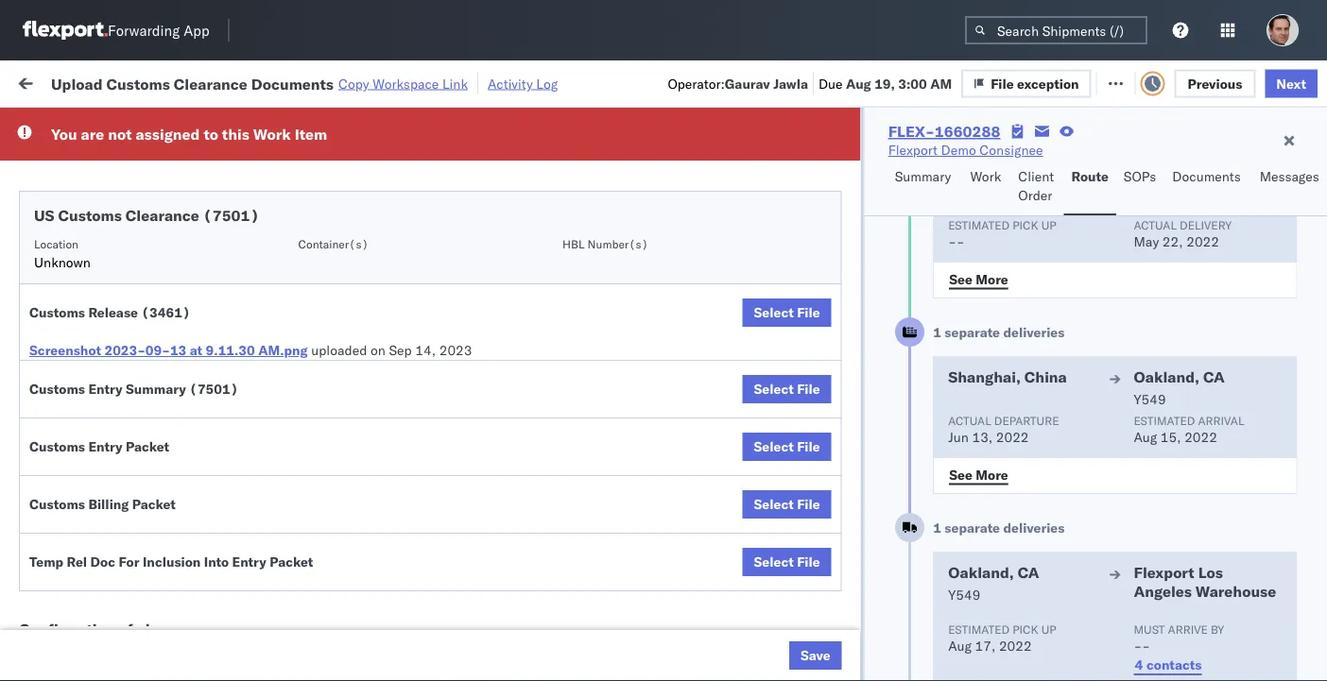 Task type: locate. For each thing, give the bounding box(es) containing it.
bicu1234565,
[[1164, 604, 1257, 621], [1164, 646, 1257, 662]]

3 schedule pickup from los angeles, ca from the top
[[43, 594, 255, 630]]

2 schedule from the top
[[43, 178, 99, 195]]

packet for customs billing packet
[[132, 496, 176, 513]]

1 select file button from the top
[[742, 299, 831, 327]]

1911466 down must at the bottom
[[1084, 646, 1142, 663]]

upload up rel on the left bottom of page
[[43, 520, 86, 537]]

3:00 right 19, in the top right of the page
[[898, 75, 927, 91]]

0 horizontal spatial oakland,
[[948, 563, 1014, 582]]

billing
[[88, 496, 129, 513]]

ready
[[144, 117, 177, 131]]

flxt00
[[1287, 355, 1327, 371], [1287, 438, 1327, 455]]

see more button down the 13,
[[937, 461, 1019, 490]]

entry for packet
[[88, 439, 122, 455]]

1 confirm pickup from los angeles, ca link from the top
[[43, 385, 268, 423]]

2 separate from the top
[[944, 520, 1000, 536]]

0 vertical spatial flex-1911466
[[1044, 604, 1142, 621]]

more down the 13,
[[975, 466, 1008, 483]]

select file button
[[742, 299, 831, 327], [742, 375, 831, 404], [742, 433, 831, 461], [742, 491, 831, 519], [742, 548, 831, 577]]

documents for upload customs clearance documents copy workspace link
[[251, 74, 334, 93]]

confirm pickup from los angeles, ca down 09-
[[43, 386, 247, 422]]

pick inside estimated pick up --
[[1012, 218, 1038, 232]]

resize handle column header for mode
[[669, 147, 692, 681]]

1 2001714 from the top
[[1084, 189, 1142, 205]]

actual inside actual departure jun 13, 2022
[[948, 414, 991, 428]]

delivery up temp rel doc for inclusion into entry packet on the bottom left of the page
[[141, 520, 189, 537]]

1 deliveries from the top
[[1003, 324, 1064, 341]]

1 1911466 from the top
[[1084, 604, 1142, 621]]

pickup inside schedule pickup from los angeles international airport
[[103, 178, 144, 195]]

778
[[355, 73, 380, 90]]

0 horizontal spatial actual
[[948, 414, 991, 428]]

confirm pickup from los angeles, ca link down the customs entry summary (7501)
[[43, 427, 268, 465]]

angeles
[[203, 178, 251, 195], [1133, 582, 1191, 601]]

2 ocean from the top
[[578, 355, 617, 371]]

select file for temp rel doc for inclusion into entry packet
[[754, 554, 820, 570]]

2 flex-1911466 from the top
[[1044, 646, 1142, 663]]

1977428 for schedule pickup from los angeles, ca
[[1084, 313, 1142, 330]]

flex-1911408
[[1044, 397, 1142, 413], [1044, 480, 1142, 496]]

pm right 10:30
[[345, 355, 365, 371]]

flex-2150210
[[1044, 521, 1142, 538]]

3 select file from the top
[[754, 439, 820, 455]]

flex-2001714 down route button
[[1044, 230, 1142, 247]]

customs up "status" at the left top of the page
[[106, 74, 170, 93]]

0 horizontal spatial 3:00
[[304, 272, 333, 288]]

1 see from the top
[[949, 271, 972, 287]]

0 vertical spatial more
[[975, 271, 1008, 287]]

1 vertical spatial integration test account - western digital
[[824, 230, 1078, 247]]

0 horizontal spatial documents
[[43, 280, 112, 297]]

1 vertical spatial ocean lcl
[[578, 355, 644, 371]]

flex- down china
[[1044, 397, 1084, 413]]

1 vertical spatial (7501)
[[189, 381, 238, 397]]

otter for otter products, llc
[[824, 147, 855, 164]]

flex id
[[1013, 155, 1049, 169]]

confirm pickup from los angeles, ca button down the customs entry summary (7501)
[[43, 427, 268, 466]]

customs up the 'screenshot'
[[29, 304, 85, 321]]

flex- up consignee button
[[888, 122, 935, 141]]

pickup up 'airport'
[[103, 178, 144, 195]]

separate down the 13,
[[944, 520, 1000, 536]]

select for customs entry summary (7501)
[[754, 381, 794, 397]]

1 schedule delivery appointment link from the top
[[43, 145, 232, 164]]

0 vertical spatial integration test account - western digital
[[824, 189, 1078, 205]]

2 integration test account - western digital from the top
[[824, 230, 1078, 247]]

shanghai, china
[[948, 368, 1066, 387]]

1 vertical spatial separate
[[944, 520, 1000, 536]]

name
[[735, 155, 765, 169]]

ocean lcl for otter
[[578, 147, 644, 164]]

schedule for schedule pickup from los angeles international airport button
[[43, 178, 99, 195]]

entry
[[88, 381, 122, 397], [88, 439, 122, 455], [232, 554, 266, 570]]

2 1977428 from the top
[[1084, 355, 1142, 371]]

see more down estimated pick up --
[[949, 271, 1008, 287]]

4 resize handle column header from the left
[[669, 147, 692, 681]]

3 schedule pickup from los angeles, ca link from the top
[[43, 593, 268, 631]]

am down "progress"
[[336, 147, 358, 164]]

1 vertical spatial confirm pickup from los angeles, ca button
[[43, 427, 268, 466]]

3 confirm from the top
[[43, 479, 92, 495]]

file for customs billing packet
[[797, 496, 820, 513]]

-- for flex-1919147
[[1287, 563, 1304, 579]]

pickup for second schedule pickup from los angeles, ca link from the bottom
[[103, 594, 144, 611]]

1 vertical spatial 2001714
[[1084, 230, 1142, 247]]

2 vertical spatial flex-1977428
[[1044, 438, 1142, 455]]

1 horizontal spatial angeles
[[1133, 582, 1191, 601]]

select for customs release (3461)
[[754, 304, 794, 321]]

2 select from the top
[[754, 381, 794, 397]]

pickup down upload customs clearance documents
[[103, 303, 144, 319]]

upload up by:
[[51, 74, 103, 93]]

bookings
[[701, 397, 757, 413], [824, 397, 880, 413], [701, 480, 757, 496], [824, 480, 880, 496], [824, 563, 880, 579], [824, 604, 880, 621], [824, 646, 880, 663]]

am down 12:00
[[336, 563, 358, 579]]

est, left 20,
[[360, 272, 389, 288]]

0 vertical spatial y549
[[1133, 391, 1166, 408]]

schedule pickup from los angeles, ca for 3rd 'schedule pickup from los angeles, ca' button from the top
[[43, 636, 255, 671]]

3 schedule delivery appointment link from the top
[[43, 353, 232, 372]]

est, down 'deadline' button
[[360, 189, 389, 205]]

actual inside actual delivery may 22, 2022
[[1133, 218, 1176, 232]]

4 air from the top
[[578, 521, 596, 538]]

1 flex-1911408 from the top
[[1044, 397, 1142, 413]]

pick inside estimated pick up aug 17, 2022
[[1012, 622, 1038, 637]]

0 vertical spatial up
[[1041, 218, 1056, 232]]

pm down container(s)
[[336, 272, 357, 288]]

packet for customs entry packet
[[126, 439, 169, 455]]

order
[[1018, 187, 1052, 204]]

schedule delivery appointment link for 2:59 am est, feb 17, 2023
[[43, 145, 232, 164]]

pickup down for
[[103, 636, 144, 652]]

0 horizontal spatial otter
[[701, 147, 732, 164]]

1 select file from the top
[[754, 304, 820, 321]]

19,
[[874, 75, 895, 91]]

up down the order
[[1041, 218, 1056, 232]]

1 vertical spatial digital
[[1039, 230, 1078, 247]]

from inside schedule pickup from los angeles international airport
[[147, 178, 175, 195]]

4 schedule from the top
[[43, 303, 99, 319]]

from for 'schedule pickup from los angeles, ca' button corresponding to flexport demo consignee
[[147, 594, 175, 611]]

entry right "into"
[[232, 554, 266, 570]]

location unknown
[[34, 237, 91, 271]]

work inside 'button'
[[970, 168, 1001, 185]]

(7501) for customs entry summary (7501)
[[189, 381, 238, 397]]

0 vertical spatial western
[[986, 189, 1036, 205]]

flex-1977428 up china
[[1044, 313, 1142, 330]]

schedule delivery appointment button for 10:30 pm est, feb 21, 2023
[[43, 353, 232, 374]]

1 resize handle column header from the left
[[270, 147, 293, 681]]

2 confirm from the top
[[43, 428, 92, 444]]

honeywell
[[701, 313, 764, 330], [824, 313, 887, 330], [701, 355, 764, 371], [824, 355, 887, 371], [701, 438, 764, 455], [824, 438, 887, 455]]

2022 for aug 15, 2022
[[1184, 429, 1217, 446]]

flex-2001714 down route
[[1044, 189, 1142, 205]]

: for snoozed
[[435, 117, 438, 131]]

8 resize handle column header from the left
[[1255, 147, 1278, 681]]

0 vertical spatial 3:30 pm est, feb 17, 2023
[[304, 189, 475, 205]]

jawla
[[773, 75, 808, 91]]

resize handle column header for flex id
[[1132, 147, 1155, 681]]

12:00 pm est, feb 25, 2023
[[304, 521, 483, 538]]

maeu1234567 up arrival at the bottom right of the page
[[1164, 354, 1260, 371]]

pm for upload proof of delivery
[[345, 521, 365, 538]]

am for 2:59 am est, feb 28, 2023
[[336, 563, 358, 579]]

delivery inside button
[[141, 520, 189, 537]]

y549 up estimated pick up aug 17, 2022
[[948, 587, 980, 604]]

select file for customs entry packet
[[754, 439, 820, 455]]

oakland, ca y549 up estimated arrival aug 15, 2022 on the bottom right of the page
[[1133, 368, 1224, 408]]

1 more from the top
[[975, 271, 1008, 287]]

bicu1234565, up by
[[1164, 604, 1257, 621]]

2 vertical spatial --
[[1287, 646, 1304, 663]]

schedule pickup from los angeles, ca for 'schedule pickup from los angeles, ca' button associated with honeywell - test account
[[43, 303, 255, 338]]

pickup for fourth schedule pickup from los angeles, ca link from the top
[[103, 636, 144, 652]]

estimated inside estimated pick up --
[[948, 218, 1009, 232]]

1 vertical spatial oakland,
[[948, 563, 1014, 582]]

1 vertical spatial demu1232567
[[1164, 479, 1261, 496]]

ocean for honeywell - test account
[[578, 355, 617, 371]]

flex-1660288
[[888, 122, 1000, 141]]

sep
[[389, 342, 412, 359]]

1 horizontal spatial summary
[[895, 168, 951, 185]]

upload proof of delivery button
[[43, 519, 189, 540]]

work down flexport demo consignee link
[[970, 168, 1001, 185]]

demu1232
[[1261, 604, 1327, 621], [1261, 646, 1327, 662]]

estimated for aug
[[948, 622, 1009, 637]]

12:00
[[304, 521, 341, 538]]

5 resize handle column header from the left
[[792, 147, 815, 681]]

confirm pickup from los angeles, ca link down 09-
[[43, 385, 268, 423]]

1911408 up 2150210
[[1084, 480, 1142, 496]]

schedule delivery appointment link down us customs clearance (7501)
[[43, 228, 232, 247]]

ocean lcl for honeywell
[[578, 355, 644, 371]]

may
[[1133, 233, 1159, 250]]

select for customs entry packet
[[754, 439, 794, 455]]

file exception
[[1005, 73, 1093, 90], [991, 75, 1079, 91]]

1 confirm pickup from los angeles, ca from the top
[[43, 386, 247, 422]]

est, up the 2:59 am est, feb 28, 2023
[[369, 521, 397, 538]]

0 vertical spatial schedule delivery appointment link
[[43, 145, 232, 164]]

1 demu1232567 from the top
[[1164, 396, 1261, 413]]

customs up location
[[58, 206, 122, 225]]

container numbers
[[1164, 147, 1215, 176]]

confirm inside button
[[43, 479, 92, 495]]

0 vertical spatial (7501)
[[203, 206, 259, 225]]

3 resize handle column header from the left
[[546, 147, 569, 681]]

1 vertical spatial schedule delivery appointment button
[[43, 228, 232, 249]]

2023
[[443, 147, 476, 164], [442, 189, 475, 205], [442, 230, 475, 247], [442, 272, 475, 288], [439, 342, 472, 359], [450, 355, 483, 371], [450, 521, 483, 538], [443, 563, 476, 579], [437, 604, 470, 621]]

13
[[170, 342, 186, 359]]

more down estimated pick up --
[[975, 271, 1008, 287]]

schedule delivery appointment button down us customs clearance (7501)
[[43, 228, 232, 249]]

flex-1977428 down departure
[[1044, 438, 1142, 455]]

schedule delivery appointment up the customs entry summary (7501)
[[43, 354, 232, 371]]

ocean lcl
[[578, 147, 644, 164], [578, 355, 644, 371]]

confirm pickup from los angeles, ca button down 09-
[[43, 385, 268, 425]]

3:30 pm est, feb 17, 2023 down 'deadline' button
[[304, 189, 475, 205]]

flex-1911408 down china
[[1044, 397, 1142, 413]]

1 vertical spatial deliveries
[[1003, 520, 1064, 536]]

1 pick from the top
[[1012, 218, 1038, 232]]

select file button for customs entry summary (7501)
[[742, 375, 831, 404]]

1 horizontal spatial client
[[1018, 168, 1054, 185]]

feb for 01748
[[392, 272, 415, 288]]

uploaded
[[311, 342, 367, 359]]

0 vertical spatial deliveries
[[1003, 324, 1064, 341]]

flexport demo consignee
[[888, 142, 1043, 158], [701, 563, 856, 579], [701, 604, 856, 621], [701, 646, 856, 663]]

ocean for flexport demo consignee
[[578, 604, 617, 621]]

0 vertical spatial pick
[[1012, 218, 1038, 232]]

2 horizontal spatial work
[[970, 168, 1001, 185]]

packet up upload proof of delivery
[[132, 496, 176, 513]]

1 vertical spatial see
[[949, 466, 972, 483]]

0 vertical spatial bicu1234565, demu1232
[[1164, 604, 1327, 621]]

client up the order
[[1018, 168, 1054, 185]]

otter for otter products - test account
[[701, 147, 732, 164]]

Search Work text field
[[692, 68, 898, 96]]

2 1 separate deliveries from the top
[[933, 520, 1064, 536]]

actual for may
[[1133, 218, 1176, 232]]

ag
[[886, 272, 905, 288], [1009, 272, 1028, 288], [886, 521, 905, 538], [1009, 521, 1028, 538]]

2 more from the top
[[975, 466, 1008, 483]]

0 vertical spatial 2:59
[[304, 147, 333, 164]]

0 vertical spatial of
[[125, 520, 137, 537]]

1 schedule from the top
[[43, 146, 99, 163]]

am up 'flex-1660288' link
[[930, 75, 952, 91]]

route
[[1071, 168, 1109, 185]]

confirm pickup from los angeles, ca down the customs entry summary (7501)
[[43, 428, 247, 463]]

: left no
[[435, 117, 438, 131]]

work
[[54, 69, 103, 95]]

from right for
[[147, 552, 175, 569]]

los up by
[[1198, 563, 1222, 582]]

8 schedule from the top
[[43, 636, 99, 652]]

upload
[[51, 74, 103, 93], [43, 261, 86, 278], [43, 520, 86, 537]]

bicu1234565, demu1232
[[1164, 604, 1327, 621], [1164, 646, 1327, 662]]

feb left 20,
[[392, 272, 415, 288]]

air
[[578, 189, 596, 205], [578, 230, 596, 247], [578, 272, 596, 288], [578, 521, 596, 538]]

separate up shanghai,
[[944, 324, 1000, 341]]

1 vertical spatial estimated
[[1133, 414, 1195, 428]]

0 vertical spatial estimated
[[948, 218, 1009, 232]]

must
[[1133, 622, 1164, 637]]

digital down route
[[1039, 189, 1078, 205]]

1977428 left "15,"
[[1084, 438, 1142, 455]]

1 select from the top
[[754, 304, 794, 321]]

2 demo1 from the top
[[1287, 480, 1327, 496]]

2 vertical spatial clearance
[[146, 261, 207, 278]]

1 ocean from the top
[[578, 147, 617, 164]]

2 vertical spatial documents
[[43, 280, 112, 297]]

1 air from the top
[[578, 189, 596, 205]]

1 vertical spatial flex-1911466
[[1044, 646, 1142, 663]]

2:59 down the item
[[304, 147, 333, 164]]

angeles inside flexport los angeles warehouse
[[1133, 582, 1191, 601]]

documents inside upload customs clearance documents
[[43, 280, 112, 297]]

2 vertical spatial estimated
[[948, 622, 1009, 637]]

pm up 3:00 pm est, feb 20, 2023
[[336, 230, 357, 247]]

flex-1911466 down flex-1919147
[[1044, 604, 1142, 621]]

5 select from the top
[[754, 554, 794, 570]]

1 flex-1911466 from the top
[[1044, 604, 1142, 621]]

2 up from the top
[[1041, 622, 1056, 637]]

select file for customs entry summary (7501)
[[754, 381, 820, 397]]

client for client name
[[701, 155, 732, 169]]

of inside upload proof of delivery link
[[125, 520, 137, 537]]

pickup up confirmation of clearance
[[103, 594, 144, 611]]

summary inside summary 'button'
[[895, 168, 951, 185]]

0 vertical spatial upload
[[51, 74, 103, 93]]

14,
[[415, 342, 436, 359]]

2023-
[[104, 342, 145, 359]]

1 vertical spatial 3:30
[[304, 230, 333, 247]]

from for 'schedule pickup from los angeles, ca' button associated with honeywell - test account
[[147, 303, 175, 319]]

confirm for honeywell - test account
[[43, 428, 92, 444]]

flex-
[[888, 122, 935, 141], [1044, 147, 1084, 164], [1044, 189, 1084, 205], [1044, 230, 1084, 247], [1044, 313, 1084, 330], [1044, 355, 1084, 371], [1044, 397, 1084, 413], [1044, 438, 1084, 455], [1044, 480, 1084, 496], [1044, 521, 1084, 538], [1044, 563, 1084, 579], [1044, 604, 1084, 621], [1044, 646, 1084, 663]]

0 vertical spatial aug
[[846, 75, 871, 91]]

2 digital from the top
[[1039, 230, 1078, 247]]

1 vertical spatial pick
[[1012, 622, 1038, 637]]

feb left 28,
[[393, 563, 416, 579]]

temp rel doc for inclusion into entry packet
[[29, 554, 313, 570]]

1911408
[[1084, 397, 1142, 413], [1084, 480, 1142, 496]]

1 vertical spatial bicu1234565,
[[1164, 646, 1257, 662]]

feb for --
[[393, 563, 416, 579]]

schedule delivery appointment button
[[43, 145, 232, 166], [43, 228, 232, 249], [43, 353, 232, 374]]

3 2:59 from the top
[[304, 604, 333, 621]]

flex-1977428
[[1044, 313, 1142, 330], [1044, 355, 1142, 371], [1044, 438, 1142, 455]]

1 vertical spatial see more button
[[937, 461, 1019, 490]]

flexport. image
[[23, 21, 108, 40]]

0 vertical spatial see
[[949, 271, 972, 287]]

0 horizontal spatial client
[[701, 155, 732, 169]]

pm for upload customs clearance documents
[[336, 272, 357, 288]]

up inside estimated pick up --
[[1041, 218, 1056, 232]]

jun
[[948, 429, 968, 446]]

up inside estimated pick up aug 17, 2022
[[1041, 622, 1056, 637]]

estimated inside estimated pick up aug 17, 2022
[[948, 622, 1009, 637]]

honeywell - test account
[[701, 313, 857, 330], [824, 313, 980, 330], [701, 355, 857, 371], [824, 355, 980, 371], [701, 438, 857, 455], [824, 438, 980, 455]]

separate
[[944, 324, 1000, 341], [944, 520, 1000, 536]]

1 vertical spatial upload
[[43, 261, 86, 278]]

2 vertical spatial aug
[[948, 638, 971, 655]]

1 horizontal spatial oakland, ca y549
[[1133, 368, 1224, 408]]

1911466
[[1084, 604, 1142, 621], [1084, 646, 1142, 663]]

1977428 for schedule delivery appointment
[[1084, 355, 1142, 371]]

estimated inside estimated arrival aug 15, 2022
[[1133, 414, 1195, 428]]

llc
[[920, 147, 943, 164]]

3 schedule delivery appointment from the top
[[43, 354, 232, 371]]

4 select file button from the top
[[742, 491, 831, 519]]

estimated arrival aug 15, 2022
[[1133, 414, 1244, 446]]

3 select from the top
[[754, 439, 794, 455]]

see down estimated pick up --
[[949, 271, 972, 287]]

forwarding app
[[108, 21, 209, 39]]

1 vertical spatial ocean
[[578, 355, 617, 371]]

1 vertical spatial y549
[[948, 587, 980, 604]]

confirm pickup from los angeles, ca
[[43, 386, 247, 422], [43, 428, 247, 463]]

1988285
[[1084, 147, 1142, 164]]

0 vertical spatial appointment
[[155, 146, 232, 163]]

0 horizontal spatial y549
[[948, 587, 980, 604]]

0 vertical spatial --
[[1287, 563, 1304, 579]]

0 vertical spatial 1911466
[[1084, 604, 1142, 621]]

1 western from the top
[[986, 189, 1036, 205]]

1 vertical spatial work
[[253, 125, 291, 144]]

0 vertical spatial demu1232
[[1261, 604, 1327, 621]]

save
[[800, 647, 830, 664]]

0 horizontal spatial :
[[135, 117, 139, 131]]

proof
[[90, 520, 122, 537]]

0 horizontal spatial on
[[371, 342, 386, 359]]

action
[[1262, 73, 1304, 90]]

1 flex-1977428 from the top
[[1044, 313, 1142, 330]]

entry down 2023-
[[88, 381, 122, 397]]

id
[[1037, 155, 1049, 169]]

2 demu1232567 from the top
[[1164, 479, 1261, 496]]

flex- down route
[[1044, 189, 1084, 205]]

resize handle column header
[[270, 147, 293, 681], [480, 147, 503, 681], [546, 147, 569, 681], [669, 147, 692, 681], [792, 147, 815, 681], [981, 147, 1004, 681], [1132, 147, 1155, 681], [1255, 147, 1278, 681], [1293, 147, 1316, 681]]

feb down 'deadline' button
[[392, 189, 415, 205]]

6 resize handle column header from the left
[[981, 147, 1004, 681]]

1 vertical spatial demu1232
[[1261, 646, 1327, 662]]

schedule delivery appointment button up the customs entry summary (7501)
[[43, 353, 232, 374]]

schedule for 'schedule pickup from los angeles, ca' button corresponding to flexport demo consignee
[[43, 594, 99, 611]]

0 vertical spatial 1 separate deliveries
[[933, 324, 1064, 341]]

feb up 3:00 pm est, feb 20, 2023
[[392, 230, 415, 247]]

5 schedule from the top
[[43, 354, 99, 371]]

2 schedule delivery appointment link from the top
[[43, 228, 232, 247]]

-- for flex-1911466
[[1287, 646, 1304, 663]]

2 select file from the top
[[754, 381, 820, 397]]

9.11.30
[[206, 342, 255, 359]]

oakland, up estimated arrival aug 15, 2022 on the bottom right of the page
[[1133, 368, 1199, 387]]

lcl for honeywell - test account
[[621, 355, 644, 371]]

2 vertical spatial 1977428
[[1084, 438, 1142, 455]]

ocean for otter products - test account
[[578, 147, 617, 164]]

delivery up billing
[[95, 479, 144, 495]]

work,
[[198, 117, 228, 131]]

contacts
[[1146, 657, 1201, 673]]

feb left the 25,
[[400, 521, 423, 538]]

1 vertical spatial 3:00
[[304, 272, 333, 288]]

confirm
[[43, 386, 92, 403], [43, 428, 92, 444], [43, 479, 92, 495]]

1911466 up must at the bottom
[[1084, 604, 1142, 621]]

file for customs entry packet
[[797, 439, 820, 455]]

2022 inside actual delivery may 22, 2022
[[1186, 233, 1219, 250]]

us customs clearance (7501)
[[34, 206, 259, 225]]

pick for --
[[1012, 218, 1038, 232]]

10:30 pm est, feb 21, 2023
[[304, 355, 483, 371]]

2 flex-2001714 from the top
[[1044, 230, 1142, 247]]

2 vertical spatial schedule pickup from los angeles, ca button
[[43, 635, 268, 674]]

2022 inside estimated arrival aug 15, 2022
[[1184, 429, 1217, 446]]

0 vertical spatial bicu1234565,
[[1164, 604, 1257, 621]]

2 1911408 from the top
[[1084, 480, 1142, 496]]

1
[[933, 324, 941, 341], [933, 520, 941, 536]]

schedule pickup from los angeles, ca link
[[43, 302, 268, 340], [43, 552, 268, 589], [43, 593, 268, 631], [43, 635, 268, 673]]

2022 inside estimated pick up aug 17, 2022
[[998, 638, 1031, 655]]

5 select file from the top
[[754, 554, 820, 570]]

0 vertical spatial clearance
[[174, 74, 247, 93]]

0 vertical spatial see more
[[949, 271, 1008, 287]]

documents button
[[1165, 160, 1252, 216]]

2:59 am est, mar 3, 2023
[[304, 604, 470, 621]]

los inside flexport los angeles warehouse
[[1198, 563, 1222, 582]]

upload inside upload customs clearance documents
[[43, 261, 86, 278]]

otter left products, at the top of the page
[[824, 147, 855, 164]]

1 schedule delivery appointment button from the top
[[43, 145, 232, 166]]

upload inside button
[[43, 520, 86, 537]]

1 vertical spatial confirm
[[43, 428, 92, 444]]

0 vertical spatial work
[[205, 73, 238, 90]]

confirm pickup from los angeles, ca link for 2nd confirm pickup from los angeles, ca "button" from the top of the page
[[43, 427, 268, 465]]

09-
[[145, 342, 170, 359]]

work inside button
[[205, 73, 238, 90]]

1 lcl from the top
[[621, 147, 644, 164]]

air for schedule pickup from los angeles international airport
[[578, 189, 596, 205]]

1 appointment from the top
[[155, 146, 232, 163]]

integration test account - western digital down llc
[[824, 189, 1078, 205]]

0 vertical spatial 1911408
[[1084, 397, 1142, 413]]

see more down the 13,
[[949, 466, 1008, 483]]

test
[[805, 147, 830, 164], [893, 189, 918, 205], [893, 230, 918, 247], [770, 272, 795, 288], [893, 272, 918, 288], [779, 313, 804, 330], [902, 313, 927, 330], [779, 355, 804, 371], [902, 355, 927, 371], [760, 397, 785, 413], [883, 397, 908, 413], [779, 438, 804, 455], [902, 438, 927, 455], [760, 480, 785, 496], [883, 480, 908, 496], [770, 521, 795, 538], [893, 521, 918, 538], [883, 563, 908, 579], [883, 604, 908, 621], [883, 646, 908, 663]]

1 vertical spatial summary
[[126, 381, 186, 397]]

1 vertical spatial demo1
[[1287, 480, 1327, 496]]

actual departure jun 13, 2022
[[948, 414, 1059, 446]]

1 separate deliveries up the shanghai, china
[[933, 324, 1064, 341]]

0 vertical spatial digital
[[1039, 189, 1078, 205]]

3 flex-1977428 from the top
[[1044, 438, 1142, 455]]

1 vertical spatial angeles
[[1133, 582, 1191, 601]]

13,
[[972, 429, 992, 446]]

0 vertical spatial separate
[[944, 324, 1000, 341]]

1 horizontal spatial work
[[253, 125, 291, 144]]

flex-1911466 button
[[1013, 600, 1145, 626], [1013, 600, 1145, 626], [1013, 641, 1145, 668], [1013, 641, 1145, 668]]

2022 inside actual departure jun 13, 2022
[[996, 429, 1028, 446]]

1 vertical spatial western
[[986, 230, 1036, 247]]

clearance inside upload customs clearance documents
[[146, 261, 207, 278]]

from down temp rel doc for inclusion into entry packet on the bottom left of the page
[[147, 636, 175, 652]]

previous
[[1188, 75, 1242, 91]]

1 otter from the left
[[701, 147, 732, 164]]

actual for jun
[[948, 414, 991, 428]]

for
[[180, 117, 196, 131]]

1 vertical spatial aug
[[1133, 429, 1157, 446]]

1 vertical spatial 2:59
[[304, 563, 333, 579]]

from up clearance in the left of the page
[[147, 594, 175, 611]]

2 ocean lcl from the top
[[578, 355, 644, 371]]

schedule up international
[[43, 178, 99, 195]]

3 schedule from the top
[[43, 229, 99, 246]]

select file for customs release (3461)
[[754, 304, 820, 321]]

at left risk
[[383, 73, 395, 90]]

3 ocean from the top
[[578, 604, 617, 621]]

actual delivery may 22, 2022
[[1133, 218, 1231, 250]]

schedule for schedule delivery appointment button associated with 2:59 am est, feb 17, 2023
[[43, 146, 99, 163]]

appointment for 10:30 pm est, feb 21, 2023
[[155, 354, 232, 371]]

schedule up confirmation
[[43, 594, 99, 611]]

confirm up confirm delivery
[[43, 428, 92, 444]]

2 vertical spatial upload
[[43, 520, 86, 537]]

schedule delivery appointment link for 10:30 pm est, feb 21, 2023
[[43, 353, 232, 372]]

file exception button
[[976, 68, 1106, 96], [976, 68, 1106, 96], [961, 69, 1091, 98], [961, 69, 1091, 98]]

1 confirm from the top
[[43, 386, 92, 403]]

1 vertical spatial 1911408
[[1084, 480, 1142, 496]]

1 vertical spatial 1 separate deliveries
[[933, 520, 1064, 536]]

0 vertical spatial flxt00
[[1287, 355, 1327, 371]]

flex-1977428 up departure
[[1044, 355, 1142, 371]]

1 1 separate deliveries from the top
[[933, 324, 1064, 341]]

actual up the may
[[1133, 218, 1176, 232]]

feb for flxt00
[[400, 355, 423, 371]]

from up 'airport'
[[147, 178, 175, 195]]

summary down 09-
[[126, 381, 186, 397]]

appointment down us customs clearance (7501)
[[155, 229, 232, 246]]

0 horizontal spatial oakland, ca y549
[[948, 563, 1039, 604]]

gaurav
[[725, 75, 770, 91]]

schedule inside schedule pickup from los angeles international airport
[[43, 178, 99, 195]]

2 otter from the left
[[824, 147, 855, 164]]

y549 up "15,"
[[1133, 391, 1166, 408]]

2 schedule pickup from los angeles, ca button from the top
[[43, 593, 268, 633]]

am for 2:59 am est, feb 17, 2023
[[336, 147, 358, 164]]

in
[[282, 117, 292, 131]]

2 vertical spatial ocean
[[578, 604, 617, 621]]

0 vertical spatial 1977428
[[1084, 313, 1142, 330]]

0 vertical spatial see more button
[[937, 266, 1019, 294]]

up down flex-1919147
[[1041, 622, 1056, 637]]

save button
[[789, 642, 842, 670]]

from for 2nd confirm pickup from los angeles, ca "button" from the top of the page
[[139, 428, 167, 444]]

0 vertical spatial entry
[[88, 381, 122, 397]]

appointment down (3461)
[[155, 354, 232, 371]]

2 lcl from the top
[[621, 355, 644, 371]]

15,
[[1160, 429, 1181, 446]]

7 resize handle column header from the left
[[1132, 147, 1155, 681]]

schedule down proof
[[43, 552, 99, 569]]

oakland, ca y549
[[1133, 368, 1224, 408], [948, 563, 1039, 604]]

consignee inside button
[[824, 155, 879, 169]]

1 flxt00 from the top
[[1287, 355, 1327, 371]]

2 : from the left
[[435, 117, 438, 131]]



Task type: vqa. For each thing, say whether or not it's contained in the screenshot.
1836193
no



Task type: describe. For each thing, give the bounding box(es) containing it.
flex- down flex-1919147
[[1044, 604, 1084, 621]]

customs entry packet
[[29, 439, 169, 455]]

select file for customs billing packet
[[754, 496, 820, 513]]

air for upload customs clearance documents
[[578, 272, 596, 288]]

2 air from the top
[[578, 230, 596, 247]]

2 appointment from the top
[[155, 229, 232, 246]]

appointment for 2:59 am est, feb 17, 2023
[[155, 146, 232, 163]]

schedule for 'schedule pickup from los angeles, ca' button associated with honeywell - test account
[[43, 303, 99, 319]]

feb for mawb
[[392, 230, 415, 247]]

flex- down departure
[[1044, 438, 1084, 455]]

forwarding app link
[[23, 21, 209, 40]]

customs up confirm delivery
[[29, 439, 85, 455]]

1 separate from the top
[[944, 324, 1000, 341]]

upload customs clearance documents button
[[43, 260, 268, 300]]

2 schedule pickup from los angeles, ca link from the top
[[43, 552, 268, 589]]

est, left 14,
[[369, 355, 397, 371]]

2 vertical spatial entry
[[232, 554, 266, 570]]

by:
[[68, 116, 87, 132]]

2 schedule pickup from los angeles, ca from the top
[[43, 552, 255, 588]]

Search Shipments (/) text field
[[965, 16, 1147, 44]]

los up 13
[[178, 303, 199, 319]]

feb for mblte
[[393, 147, 416, 164]]

1 vertical spatial oakland, ca y549
[[948, 563, 1039, 604]]

screenshot 2023-09-13 at 9.11.30 am.png link
[[29, 341, 308, 360]]

up for aug 17, 2022
[[1041, 622, 1056, 637]]

workitem
[[21, 155, 70, 169]]

flex- down the order
[[1044, 230, 1084, 247]]

upload proof of delivery link
[[43, 519, 189, 538]]

2:59 for 2:59 am est, feb 28, 2023
[[304, 563, 333, 579]]

1 vertical spatial at
[[190, 342, 202, 359]]

2 flxt00 from the top
[[1287, 438, 1327, 455]]

1 vertical spatial of
[[119, 620, 133, 639]]

los down the customs entry summary (7501)
[[171, 428, 192, 444]]

track
[[489, 73, 519, 90]]

message (10)
[[253, 73, 339, 90]]

ocean fcl
[[578, 604, 645, 621]]

delivery down the not at the top left of page
[[103, 146, 151, 163]]

delivery up the customs entry summary (7501)
[[103, 354, 151, 371]]

international
[[43, 197, 120, 214]]

select file button for customs release (3461)
[[742, 299, 831, 327]]

upload for proof
[[43, 520, 86, 537]]

pm for schedule pickup from los angeles international airport
[[336, 189, 357, 205]]

2022 for may 22, 2022
[[1186, 233, 1219, 250]]

schedule delivery appointment for 2:59 am est, feb 17, 2023
[[43, 146, 232, 163]]

you
[[51, 125, 77, 144]]

2:59 for 2:59 am est, feb 17, 2023
[[304, 147, 333, 164]]

1 demu1232 from the top
[[1261, 604, 1327, 621]]

deadline button
[[295, 150, 484, 169]]

confirm pickup from los angeles, ca link for 1st confirm pickup from los angeles, ca "button" from the top
[[43, 385, 268, 423]]

client name
[[701, 155, 765, 169]]

2 schedule delivery appointment from the top
[[43, 229, 232, 246]]

pickup for fourth schedule pickup from los angeles, ca link from the bottom of the page
[[103, 303, 144, 319]]

inclusion
[[143, 554, 201, 570]]

1 demo1 from the top
[[1287, 397, 1327, 413]]

delivery down us customs clearance (7501)
[[103, 229, 151, 246]]

est, up 3:00 pm est, feb 20, 2023
[[360, 230, 389, 247]]

route button
[[1064, 160, 1116, 216]]

mode button
[[569, 150, 673, 169]]

1 vertical spatial documents
[[1172, 168, 1241, 185]]

los left "into"
[[178, 552, 199, 569]]

clearance for us customs clearance (7501)
[[126, 206, 199, 225]]

flex- up departure
[[1044, 355, 1084, 371]]

select for customs billing packet
[[754, 496, 794, 513]]

4 contacts button
[[1133, 656, 1202, 675]]

22,
[[1162, 233, 1183, 250]]

mar
[[393, 604, 418, 621]]

departure
[[994, 414, 1059, 428]]

no
[[443, 117, 458, 131]]

0 horizontal spatial summary
[[126, 381, 186, 397]]

schedule pickup from los angeles, ca button for flexport demo consignee
[[43, 593, 268, 633]]

9 resize handle column header from the left
[[1293, 147, 1316, 681]]

2 1911466 from the top
[[1084, 646, 1142, 663]]

2150210
[[1084, 521, 1142, 538]]

0 vertical spatial at
[[383, 73, 395, 90]]

est, left mar in the bottom of the page
[[361, 604, 390, 621]]

estimated pick up aug 17, 2022
[[948, 622, 1056, 655]]

customs down the 'screenshot'
[[29, 381, 85, 397]]

2:59 for 2:59 am est, mar 3, 2023
[[304, 604, 333, 621]]

1 horizontal spatial oakland,
[[1133, 368, 1199, 387]]

0 vertical spatial 3:00
[[898, 75, 927, 91]]

2 maeu1234567 from the top
[[1164, 438, 1260, 454]]

28,
[[420, 563, 440, 579]]

link
[[442, 75, 468, 92]]

aug inside estimated arrival aug 15, 2022
[[1133, 429, 1157, 446]]

screenshot 2023-09-13 at 9.11.30 am.png uploaded on sep 14, 2023
[[29, 342, 472, 359]]

operator: gaurav jawla
[[668, 75, 808, 91]]

2 2001714 from the top
[[1084, 230, 1142, 247]]

mbl/m
[[1287, 155, 1327, 169]]

select file button for temp rel doc for inclusion into entry packet
[[742, 548, 831, 577]]

mawb
[[1287, 230, 1327, 247]]

angeles inside schedule pickup from los angeles international airport
[[203, 178, 251, 195]]

due aug 19, 3:00 am
[[818, 75, 952, 91]]

client order
[[1018, 168, 1054, 204]]

6 schedule from the top
[[43, 552, 99, 569]]

schedule for 3rd 'schedule pickup from los angeles, ca' button from the top
[[43, 636, 99, 652]]

resize handle column header for client name
[[792, 147, 815, 681]]

2 bicu1234565, from the top
[[1164, 646, 1257, 662]]

1 3:30 pm est, feb 17, 2023 from the top
[[304, 189, 475, 205]]

release
[[88, 304, 138, 321]]

my work
[[19, 69, 103, 95]]

1 vertical spatial on
[[371, 342, 386, 359]]

2022 for jun 13, 2022
[[996, 429, 1028, 446]]

schedule for schedule delivery appointment button corresponding to 10:30 pm est, feb 21, 2023
[[43, 354, 99, 371]]

3 1977428 from the top
[[1084, 438, 1142, 455]]

1 confirm pickup from los angeles, ca button from the top
[[43, 385, 268, 425]]

2 -- from the top
[[1287, 604, 1304, 621]]

warehouse
[[1195, 582, 1276, 601]]

1919147
[[1084, 563, 1142, 579]]

pm for schedule delivery appointment
[[345, 355, 365, 371]]

2 see from the top
[[949, 466, 972, 483]]

pickup down the customs entry summary (7501)
[[95, 428, 136, 444]]

pick for aug 17, 2022
[[1012, 622, 1038, 637]]

see more for first see more button from the top
[[949, 271, 1008, 287]]

snoozed
[[391, 117, 435, 131]]

estimated for -
[[948, 218, 1009, 232]]

up for --
[[1041, 218, 1056, 232]]

4
[[1134, 657, 1143, 673]]

flex- up route
[[1044, 147, 1084, 164]]

schedule pickup from los angeles, ca for 'schedule pickup from los angeles, ca' button corresponding to flexport demo consignee
[[43, 594, 255, 630]]

next
[[1276, 75, 1306, 91]]

los down 13
[[171, 386, 192, 403]]

flex- down flex-2150210 at right
[[1044, 563, 1084, 579]]

1 maeu1234567 from the top
[[1164, 354, 1260, 371]]

arrival
[[1198, 414, 1244, 428]]

copy workspace link button
[[338, 75, 468, 92]]

activity
[[488, 75, 533, 92]]

0 horizontal spatial aug
[[846, 75, 871, 91]]

products,
[[859, 147, 917, 164]]

confirm for bookings test consignee
[[43, 479, 92, 495]]

activity log
[[488, 75, 558, 92]]

flex- up china
[[1044, 313, 1084, 330]]

customs entry summary (7501)
[[29, 381, 238, 397]]

2 3:30 pm est, feb 17, 2023 from the top
[[304, 230, 475, 247]]

1 1911408 from the top
[[1084, 397, 1142, 413]]

select for temp rel doc for inclusion into entry packet
[[754, 554, 794, 570]]

1 see more button from the top
[[937, 266, 1019, 294]]

air for upload proof of delivery
[[578, 521, 596, 538]]

schedule delivery appointment button for 2:59 am est, feb 17, 2023
[[43, 145, 232, 166]]

confirm delivery
[[43, 479, 144, 495]]

mode
[[578, 155, 608, 169]]

am for 2:59 am est, mar 3, 2023
[[336, 604, 358, 621]]

estimated for 15,
[[1133, 414, 1195, 428]]

customs billing packet
[[29, 496, 176, 513]]

upload for customs
[[43, 261, 86, 278]]

2 see more button from the top
[[937, 461, 1019, 490]]

01748
[[1287, 272, 1327, 288]]

1 digital from the top
[[1039, 189, 1078, 205]]

airport
[[124, 197, 165, 214]]

app
[[184, 21, 209, 39]]

not
[[108, 125, 132, 144]]

1 bicu1234565, from the top
[[1164, 604, 1257, 621]]

entry for summary
[[88, 381, 122, 397]]

shanghai,
[[948, 368, 1020, 387]]

client for client order
[[1018, 168, 1054, 185]]

flexport inside flexport los angeles warehouse
[[1133, 563, 1194, 582]]

flex-1977428 for schedule delivery appointment
[[1044, 355, 1142, 371]]

2 demu1232 from the top
[[1261, 646, 1327, 662]]

nyku9743990
[[1164, 147, 1257, 163]]

select file button for customs billing packet
[[742, 491, 831, 519]]

los down inclusion
[[178, 636, 199, 652]]

file for customs release (3461)
[[797, 304, 820, 321]]

flexport los angeles warehouse
[[1133, 563, 1276, 601]]

filtered by:
[[19, 116, 87, 132]]

upload customs clearance documents copy workspace link
[[51, 74, 468, 93]]

file for customs entry summary (7501)
[[797, 381, 820, 397]]

documents for upload customs clearance documents
[[43, 280, 112, 297]]

2 bicu1234565, demu1232 from the top
[[1164, 646, 1327, 662]]

products
[[736, 147, 790, 164]]

1 schedule pickup from los angeles, ca link from the top
[[43, 302, 268, 340]]

2 schedule delivery appointment button from the top
[[43, 228, 232, 249]]

client order button
[[1011, 160, 1064, 216]]

aug inside estimated pick up aug 17, 2022
[[948, 638, 971, 655]]

3 schedule pickup from los angeles, ca button from the top
[[43, 635, 268, 674]]

1 flex-2001714 from the top
[[1044, 189, 1142, 205]]

delivery inside button
[[95, 479, 144, 495]]

2 confirm pickup from los angeles, ca from the top
[[43, 428, 247, 463]]

import work button
[[152, 60, 246, 103]]

2 flex-1911408 from the top
[[1044, 480, 1142, 496]]

messages
[[1260, 168, 1319, 185]]

2 confirm pickup from los angeles, ca button from the top
[[43, 427, 268, 466]]

my
[[19, 69, 49, 95]]

flex- up flex-1919147
[[1044, 521, 1084, 538]]

must arrive by -- 4 contacts
[[1133, 622, 1224, 673]]

customs inside upload customs clearance documents
[[90, 261, 143, 278]]

clearance for upload customs clearance documents
[[146, 261, 207, 278]]

import
[[159, 73, 202, 90]]

file for temp rel doc for inclusion into entry packet
[[797, 554, 820, 570]]

flex id button
[[1004, 150, 1136, 169]]

fcl
[[621, 604, 645, 621]]

1 3:30 from the top
[[304, 189, 333, 205]]

resize handle column header for consignee
[[981, 147, 1004, 681]]

sops
[[1124, 168, 1156, 185]]

est, up 2:59 am est, mar 3, 2023
[[361, 563, 390, 579]]

2 1 from the top
[[933, 520, 941, 536]]

(7501) for us customs clearance (7501)
[[203, 206, 259, 225]]

lcl for otter products - test account
[[621, 147, 644, 164]]

flex- left 4
[[1044, 646, 1084, 663]]

container
[[1164, 147, 1215, 161]]

batch
[[1222, 73, 1259, 90]]

estimated pick up --
[[948, 218, 1056, 250]]

forwarding
[[108, 21, 180, 39]]

client name button
[[692, 150, 796, 169]]

this
[[222, 125, 249, 144]]

clearance
[[137, 620, 208, 639]]

1 bicu1234565, demu1232 from the top
[[1164, 604, 1327, 621]]

2 vertical spatial packet
[[270, 554, 313, 570]]

17, inside estimated pick up aug 17, 2022
[[975, 638, 995, 655]]

more for 1st see more button from the bottom
[[975, 466, 1008, 483]]

1 integration test account - western digital from the top
[[824, 189, 1078, 205]]

from for 1st confirm pickup from los angeles, ca "button" from the top
[[139, 386, 167, 403]]

pickup down 2023-
[[95, 386, 136, 403]]

from for 3rd 'schedule pickup from los angeles, ca' button from the top
[[147, 636, 175, 652]]

flex- up flex-2150210 at right
[[1044, 480, 1084, 496]]

1660288
[[935, 122, 1000, 141]]

est, right deadline
[[361, 147, 390, 164]]

los up clearance in the left of the page
[[178, 594, 199, 611]]

numbers
[[1164, 162, 1211, 176]]

select file button for customs entry packet
[[742, 433, 831, 461]]

los inside schedule pickup from los angeles international airport
[[178, 178, 199, 195]]

2 3:30 from the top
[[304, 230, 333, 247]]

2:59 am est, feb 17, 2023
[[304, 147, 476, 164]]

from for schedule pickup from los angeles international airport button
[[147, 178, 175, 195]]

flex
[[1013, 155, 1034, 169]]

1 horizontal spatial on
[[470, 73, 485, 90]]

3,
[[421, 604, 434, 621]]

customs down confirm delivery
[[29, 496, 85, 513]]

2 deliveries from the top
[[1003, 520, 1064, 536]]

clearance for upload customs clearance documents copy workspace link
[[174, 74, 247, 93]]

for
[[119, 554, 139, 570]]

resize handle column header for workitem
[[270, 147, 293, 681]]

location
[[34, 237, 78, 251]]

previous button
[[1174, 69, 1256, 98]]

otter products - test account
[[701, 147, 883, 164]]

4 schedule pickup from los angeles, ca link from the top
[[43, 635, 268, 673]]

schedule pickup from los angeles, ca button for honeywell - test account
[[43, 302, 268, 342]]

number(s)
[[588, 237, 648, 251]]

schedule delivery appointment for 10:30 pm est, feb 21, 2023
[[43, 354, 232, 371]]

workitem button
[[11, 150, 274, 169]]

2 western from the top
[[986, 230, 1036, 247]]

1 1 from the top
[[933, 324, 941, 341]]

activity log button
[[488, 72, 558, 95]]

upload customs clearance documents
[[43, 261, 207, 297]]



